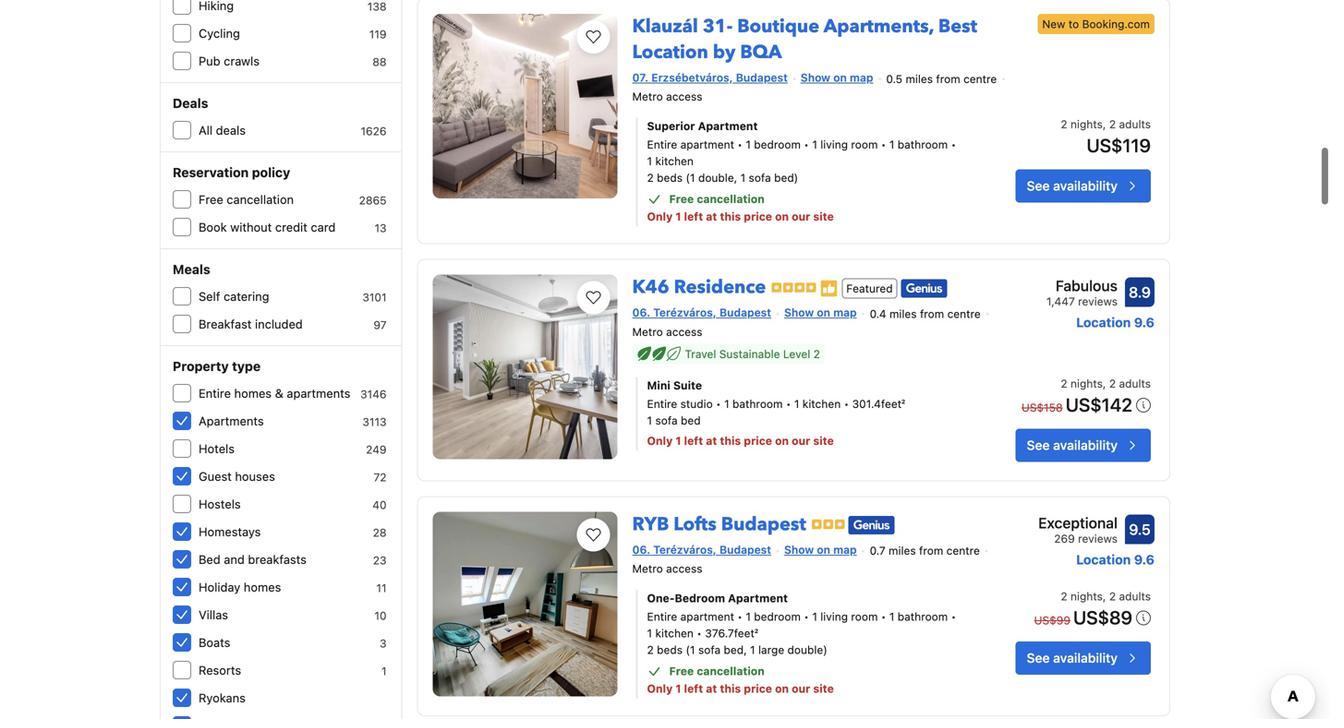 Task type: describe. For each thing, give the bounding box(es) containing it.
superior apartment link
[[647, 118, 960, 135]]

13
[[375, 222, 387, 235]]

guest houses
[[199, 470, 275, 484]]

klauzál
[[633, 14, 699, 39]]

nights inside '2 nights , 2 adults us$119'
[[1071, 118, 1103, 131]]

entire for entire apartment • 1 bedroom • 1 living room • 1 bathroom • 1 kitchen 2 beds (1 double, 1 sofa bed)
[[647, 138, 678, 151]]

1 see availability link from the top
[[1016, 170, 1152, 203]]

one-bedroom apartment link
[[647, 591, 960, 607]]

terézváros, for residence
[[654, 307, 717, 319]]

reservation
[[173, 165, 249, 180]]

bed and breakfasts
[[199, 553, 307, 567]]

bed)
[[775, 172, 799, 185]]

bathroom inside mini suite entire studio • 1 bathroom • 1 kitchen • 301.4feet² 1 sofa bed only 1 left at this price on our site
[[733, 398, 783, 411]]

bathroom for 0.7
[[898, 611, 948, 624]]

376.7feet²
[[705, 628, 759, 641]]

bed
[[681, 414, 701, 427]]

terézváros, for lofts
[[654, 544, 717, 557]]

self catering
[[199, 290, 269, 304]]

boats
[[199, 636, 231, 650]]

3
[[380, 638, 387, 651]]

type
[[232, 359, 261, 374]]

06. for ryb
[[633, 544, 651, 557]]

k46 residence image
[[433, 275, 618, 460]]

entire for entire homes & apartments
[[199, 387, 231, 401]]

left for terézváros,
[[684, 683, 704, 696]]

card
[[311, 220, 336, 234]]

availability for ryb lofts budapest
[[1054, 651, 1118, 666]]

this inside mini suite entire studio • 1 bathroom • 1 kitchen • 301.4feet² 1 sofa bed only 1 left at this price on our site
[[720, 435, 741, 448]]

2 inside entire apartment • 1 bedroom • 1 living room • 1 bathroom • 1 kitchen • 376.7feet² 2 beds (1 sofa bed, 1 large double)
[[647, 644, 654, 657]]

villas
[[199, 609, 228, 622]]

free down reservation
[[199, 193, 223, 207]]

guest
[[199, 470, 232, 484]]

included
[[255, 317, 303, 331]]

ryb lofts budapest link
[[633, 505, 807, 538]]

at for terézváros,
[[706, 683, 718, 696]]

double,
[[699, 172, 738, 185]]

access for lofts
[[666, 563, 703, 576]]

property
[[173, 359, 229, 374]]

119
[[369, 28, 387, 41]]

large
[[759, 644, 785, 657]]

cycling
[[199, 26, 240, 40]]

suite
[[674, 379, 703, 392]]

nights for ryb lofts budapest
[[1071, 591, 1103, 604]]

free cancellation for 07. erzsébetváros, budapest
[[670, 193, 765, 206]]

studio
[[681, 398, 713, 411]]

entire homes & apartments
[[199, 387, 351, 401]]

availability for k46 residence
[[1054, 438, 1118, 453]]

pub crawls
[[199, 54, 260, 68]]

apartment inside superior apartment link
[[698, 120, 758, 133]]

us$89
[[1074, 607, 1133, 629]]

book
[[199, 220, 227, 234]]

06. terézváros, budapest for lofts
[[633, 544, 772, 557]]

at for erzsébetváros,
[[706, 210, 718, 223]]

3113
[[363, 416, 387, 429]]

ryb
[[633, 512, 669, 538]]

us$119
[[1087, 135, 1152, 156]]

exceptional 269 reviews
[[1039, 515, 1118, 546]]

crawls
[[224, 54, 260, 68]]

see availability for ryb lofts budapest
[[1027, 651, 1118, 666]]

us$99
[[1035, 615, 1071, 628]]

breakfast
[[199, 317, 252, 331]]

location for ryb lofts budapest
[[1077, 553, 1132, 568]]

from for ryb lofts budapest
[[920, 545, 944, 558]]

map for ryb lofts budapest
[[834, 544, 857, 557]]

23
[[373, 555, 387, 567]]

apartments
[[287, 387, 351, 401]]

all deals
[[199, 123, 246, 137]]

one-
[[647, 592, 675, 605]]

resorts
[[199, 664, 241, 678]]

bedroom
[[675, 592, 726, 605]]

entire inside mini suite entire studio • 1 bathroom • 1 kitchen • 301.4feet² 1 sofa bed only 1 left at this price on our site
[[647, 398, 678, 411]]

apartment inside the one-bedroom apartment link
[[728, 592, 788, 605]]

only 1 left at this price on our site for bed)
[[647, 210, 834, 223]]

breakfast included
[[199, 317, 303, 331]]

only for 0.7 miles from centre metro access
[[647, 683, 673, 696]]

138
[[368, 0, 387, 13]]

klauzál 31- boutique apartments, best location by bqa link
[[633, 6, 978, 65]]

entire for entire apartment • 1 bedroom • 1 living room • 1 bathroom • 1 kitchen • 376.7feet² 2 beds (1 sofa bed, 1 large double)
[[647, 611, 678, 624]]

centre for k46 residence
[[948, 308, 981, 321]]

double)
[[788, 644, 828, 657]]

to
[[1069, 18, 1080, 30]]

kitchen for 06. terézváros, budapest
[[656, 628, 694, 641]]

k46 residence
[[633, 275, 766, 301]]

see availability link for ryb lofts budapest
[[1016, 642, 1152, 676]]

room for 2 beds (1 sofa bed, 1 large double)
[[852, 611, 878, 624]]

without
[[230, 220, 272, 234]]

exceptional element
[[1039, 512, 1118, 535]]

entire apartment • 1 bedroom • 1 living room • 1 bathroom • 1 kitchen • 376.7feet² 2 beds (1 sofa bed, 1 large double)
[[647, 611, 957, 657]]

2 nights , 2 adults for k46 residence
[[1061, 377, 1152, 390]]

0.7
[[870, 545, 886, 558]]

only for 0.5 miles from centre metro access
[[647, 210, 673, 223]]

klauzál 31- boutique apartments, best location by bqa
[[633, 14, 978, 65]]

price inside mini suite entire studio • 1 bathroom • 1 kitchen • 301.4feet² 1 sofa bed only 1 left at this price on our site
[[744, 435, 773, 448]]

, for ryb lofts budapest
[[1103, 591, 1107, 604]]

superior
[[647, 120, 695, 133]]

klauzál 31- boutique apartments, best location by bqa image
[[433, 14, 618, 199]]

bed,
[[724, 644, 747, 657]]

homes for holiday
[[244, 581, 281, 595]]

nights for k46 residence
[[1071, 377, 1103, 390]]

featured
[[847, 282, 893, 295]]

deals
[[173, 96, 208, 111]]

free cancellation for 06. terézváros, budapest
[[670, 665, 765, 678]]

8.9
[[1129, 284, 1152, 301]]

access inside 0.5 miles from centre metro access
[[666, 90, 703, 103]]

miles for k46 residence
[[890, 308, 917, 321]]

entire apartment • 1 bedroom • 1 living room • 1 bathroom • 1 kitchen 2 beds (1 double, 1 sofa bed)
[[647, 138, 957, 185]]

apartment for apartment
[[681, 138, 735, 151]]

holiday
[[199, 581, 241, 595]]

on left 0.4
[[817, 307, 831, 319]]

our inside mini suite entire studio • 1 bathroom • 1 kitchen • 301.4feet² 1 sofa bed only 1 left at this price on our site
[[792, 435, 811, 448]]

price for 06. terézváros, budapest
[[744, 683, 773, 696]]

new
[[1043, 18, 1066, 30]]

(1 inside entire apartment • 1 bedroom • 1 living room • 1 bathroom • 1 kitchen 2 beds (1 double, 1 sofa bed)
[[686, 172, 696, 185]]

this for erzsébetváros,
[[720, 210, 741, 223]]

free for 0.7 miles from centre metro access
[[670, 665, 694, 678]]

holiday homes
[[199, 581, 281, 595]]

living for 2 beds (1 sofa bed, 1 large double)
[[821, 611, 848, 624]]

(1 inside entire apartment • 1 bedroom • 1 living room • 1 bathroom • 1 kitchen • 376.7feet² 2 beds (1 sofa bed, 1 large double)
[[686, 644, 696, 657]]

price for 07. erzsébetváros, budapest
[[744, 210, 773, 223]]

k46 residence link
[[633, 268, 766, 301]]

new to booking.com
[[1043, 18, 1151, 30]]

budapest for superior apartment
[[736, 71, 788, 84]]

breakfasts
[[248, 553, 307, 567]]

cancellation for 06. terézváros, budapest
[[697, 665, 765, 678]]

269
[[1055, 533, 1076, 546]]

boutique
[[738, 14, 820, 39]]

beds inside entire apartment • 1 bedroom • 1 living room • 1 bathroom • 1 kitchen • 376.7feet² 2 beds (1 sofa bed, 1 large double)
[[657, 644, 683, 657]]

06. for k46
[[633, 307, 651, 319]]

0.7 miles from centre metro access
[[633, 545, 980, 576]]

lofts
[[674, 512, 717, 538]]

residence
[[674, 275, 766, 301]]

ryokans
[[199, 692, 246, 706]]

show on map for ryb lofts budapest
[[785, 544, 857, 557]]

miles for ryb lofts budapest
[[889, 545, 916, 558]]

cancellation for 07. erzsébetváros, budapest
[[697, 193, 765, 206]]



Task type: vqa. For each thing, say whether or not it's contained in the screenshot.
middle See Availability
yes



Task type: locate. For each thing, give the bounding box(es) containing it.
1 vertical spatial sofa
[[656, 414, 678, 427]]

self
[[199, 290, 220, 304]]

left
[[684, 210, 704, 223], [684, 435, 704, 448], [684, 683, 704, 696]]

0 vertical spatial reviews
[[1079, 295, 1118, 308]]

location inside klauzál 31- boutique apartments, best location by bqa
[[633, 40, 709, 65]]

3 see availability from the top
[[1027, 651, 1118, 666]]

2 vertical spatial at
[[706, 683, 718, 696]]

from for k46 residence
[[920, 308, 945, 321]]

0 vertical spatial 06.
[[633, 307, 651, 319]]

, up 'us$89'
[[1103, 591, 1107, 604]]

1 horizontal spatial sofa
[[699, 644, 721, 657]]

2 left from the top
[[684, 435, 704, 448]]

1 only 1 left at this price on our site from the top
[[647, 210, 834, 223]]

apartment up 376.7feet²
[[728, 592, 788, 605]]

2 vertical spatial see
[[1027, 651, 1050, 666]]

metro down the k46
[[633, 326, 663, 339]]

1 vertical spatial miles
[[890, 308, 917, 321]]

1 06. terézváros, budapest from the top
[[633, 307, 772, 319]]

reviews for k46 residence
[[1079, 295, 1118, 308]]

apartment
[[698, 120, 758, 133], [728, 592, 788, 605]]

living inside entire apartment • 1 bedroom • 1 living room • 1 bathroom • 1 kitchen 2 beds (1 double, 1 sofa bed)
[[821, 138, 848, 151]]

sofa for terézváros,
[[699, 644, 721, 657]]

our down bed)
[[792, 210, 811, 223]]

see availability link down '2 nights , 2 adults us$119'
[[1016, 170, 1152, 203]]

1 see from the top
[[1027, 179, 1050, 194]]

1 vertical spatial 2 nights , 2 adults
[[1061, 591, 1152, 604]]

0 horizontal spatial sofa
[[656, 414, 678, 427]]

apartment down superior apartment
[[681, 138, 735, 151]]

2 vertical spatial show on map
[[785, 544, 857, 557]]

2 vertical spatial adults
[[1120, 591, 1152, 604]]

access
[[666, 90, 703, 103], [666, 326, 703, 339], [666, 563, 703, 576]]

0 vertical spatial see
[[1027, 179, 1050, 194]]

see availability link down 'us$89'
[[1016, 642, 1152, 676]]

site for 06. terézváros, budapest
[[814, 683, 834, 696]]

0 vertical spatial miles
[[906, 72, 934, 85]]

sofa inside mini suite entire studio • 1 bathroom • 1 kitchen • 301.4feet² 1 sofa bed only 1 left at this price on our site
[[656, 414, 678, 427]]

see availability for k46 residence
[[1027, 438, 1118, 453]]

1 vertical spatial apartment
[[681, 611, 735, 624]]

2 vertical spatial location
[[1077, 553, 1132, 568]]

3 price from the top
[[744, 683, 773, 696]]

3 see from the top
[[1027, 651, 1050, 666]]

policy
[[252, 165, 290, 180]]

2 bedroom from the top
[[754, 611, 801, 624]]

2 availability from the top
[[1054, 438, 1118, 453]]

mini
[[647, 379, 671, 392]]

2 see availability from the top
[[1027, 438, 1118, 453]]

availability down us$119
[[1054, 179, 1118, 194]]

this up ryb lofts budapest "link"
[[720, 435, 741, 448]]

pub
[[199, 54, 221, 68]]

2 , from the top
[[1103, 377, 1107, 390]]

show up the level
[[785, 307, 814, 319]]

2 reviews from the top
[[1079, 533, 1118, 546]]

book without credit card
[[199, 220, 336, 234]]

only down mini
[[647, 435, 673, 448]]

2 vertical spatial left
[[684, 683, 704, 696]]

2 our from the top
[[792, 435, 811, 448]]

3 availability from the top
[[1054, 651, 1118, 666]]

beds inside entire apartment • 1 bedroom • 1 living room • 1 bathroom • 1 kitchen 2 beds (1 double, 1 sofa bed)
[[657, 172, 683, 185]]

location down 'exceptional 269 reviews'
[[1077, 553, 1132, 568]]

terézváros, down lofts
[[654, 544, 717, 557]]

free
[[199, 193, 223, 207], [670, 193, 694, 206], [670, 665, 694, 678]]

centre right 0.7
[[947, 545, 980, 558]]

1 vertical spatial only 1 left at this price on our site
[[647, 683, 834, 696]]

apartment for bedroom
[[681, 611, 735, 624]]

&
[[275, 387, 284, 401]]

2 vertical spatial bathroom
[[898, 611, 948, 624]]

kitchen inside entire apartment • 1 bedroom • 1 living room • 1 bathroom • 1 kitchen 2 beds (1 double, 1 sofa bed)
[[656, 155, 694, 168]]

88
[[373, 55, 387, 68]]

0 vertical spatial bedroom
[[754, 138, 801, 151]]

2 vertical spatial ,
[[1103, 591, 1107, 604]]

centre for ryb lofts budapest
[[947, 545, 980, 558]]

only inside mini suite entire studio • 1 bathroom • 1 kitchen • 301.4feet² 1 sofa bed only 1 left at this price on our site
[[647, 435, 673, 448]]

0 vertical spatial show
[[801, 71, 831, 84]]

2 see from the top
[[1027, 438, 1050, 453]]

0 vertical spatial living
[[821, 138, 848, 151]]

location 9.6 down the 9.5
[[1077, 553, 1155, 568]]

1 (1 from the top
[[686, 172, 696, 185]]

living
[[821, 138, 848, 151], [821, 611, 848, 624]]

, up us$142
[[1103, 377, 1107, 390]]

reviews
[[1079, 295, 1118, 308], [1079, 533, 1118, 546]]

metro for ryb lofts budapest
[[633, 563, 663, 576]]

left down bed
[[684, 435, 704, 448]]

1 vertical spatial show
[[785, 307, 814, 319]]

at down 376.7feet²
[[706, 683, 718, 696]]

show on map down klauzál 31- boutique apartments, best location by bqa
[[801, 71, 874, 84]]

1 metro from the top
[[633, 90, 663, 103]]

mini suite link
[[647, 377, 960, 394]]

metro inside '0.4 miles from centre metro access'
[[633, 326, 663, 339]]

show for ryb lofts budapest
[[785, 544, 814, 557]]

bedroom for superior apartment
[[754, 138, 801, 151]]

1 availability from the top
[[1054, 179, 1118, 194]]

only down one-
[[647, 683, 673, 696]]

1 vertical spatial (1
[[686, 644, 696, 657]]

genius discounts available at this property. image
[[902, 279, 948, 298], [902, 279, 948, 298], [849, 517, 895, 535], [849, 517, 895, 535]]

sofa left bed)
[[749, 172, 771, 185]]

1 vertical spatial from
[[920, 308, 945, 321]]

2 nights , 2 adults up us$142
[[1061, 377, 1152, 390]]

entire inside entire apartment • 1 bedroom • 1 living room • 1 bathroom • 1 kitchen • 376.7feet² 2 beds (1 sofa bed, 1 large double)
[[647, 611, 678, 624]]

sustainable
[[720, 348, 780, 361]]

homes left &
[[234, 387, 272, 401]]

see availability down '2 nights , 2 adults us$119'
[[1027, 179, 1118, 194]]

see availability down us$99
[[1027, 651, 1118, 666]]

0 vertical spatial (1
[[686, 172, 696, 185]]

0 vertical spatial centre
[[964, 72, 997, 85]]

homes down bed and breakfasts
[[244, 581, 281, 595]]

0 vertical spatial kitchen
[[656, 155, 694, 168]]

0 vertical spatial availability
[[1054, 179, 1118, 194]]

beds
[[657, 172, 683, 185], [657, 644, 683, 657]]

our down the mini suite link
[[792, 435, 811, 448]]

1 vertical spatial living
[[821, 611, 848, 624]]

2 inside entire apartment • 1 bedroom • 1 living room • 1 bathroom • 1 kitchen 2 beds (1 double, 1 sofa bed)
[[647, 172, 654, 185]]

access for residence
[[666, 326, 703, 339]]

0 vertical spatial left
[[684, 210, 704, 223]]

2 vertical spatial price
[[744, 683, 773, 696]]

2 apartment from the top
[[681, 611, 735, 624]]

2 vertical spatial miles
[[889, 545, 916, 558]]

price down large
[[744, 683, 773, 696]]

room inside entire apartment • 1 bedroom • 1 living room • 1 bathroom • 1 kitchen • 376.7feet² 2 beds (1 sofa bed, 1 large double)
[[852, 611, 878, 624]]

2 beds from the top
[[657, 644, 683, 657]]

1 vertical spatial homes
[[244, 581, 281, 595]]

access inside 0.7 miles from centre metro access
[[666, 563, 703, 576]]

homestays
[[199, 525, 261, 539]]

only 1 left at this price on our site for bed,
[[647, 683, 834, 696]]

free cancellation down bed, on the bottom right of the page
[[670, 665, 765, 678]]

living down superior apartment link at top
[[821, 138, 848, 151]]

1 vertical spatial nights
[[1071, 377, 1103, 390]]

free cancellation
[[199, 193, 294, 207], [670, 193, 765, 206], [670, 665, 765, 678]]

nights up us$119
[[1071, 118, 1103, 131]]

2 vertical spatial kitchen
[[656, 628, 694, 641]]

1,447
[[1047, 295, 1076, 308]]

2 location 9.6 from the top
[[1077, 553, 1155, 568]]

2 9.6 from the top
[[1135, 553, 1155, 568]]

room inside entire apartment • 1 bedroom • 1 living room • 1 bathroom • 1 kitchen 2 beds (1 double, 1 sofa bed)
[[852, 138, 878, 151]]

0 vertical spatial apartment
[[681, 138, 735, 151]]

249
[[366, 444, 387, 457]]

1 vertical spatial only
[[647, 435, 673, 448]]

left inside mini suite entire studio • 1 bathroom • 1 kitchen • 301.4feet² 1 sofa bed only 1 left at this price on our site
[[684, 435, 704, 448]]

0.4 miles from centre metro access
[[633, 308, 981, 339]]

reviews for ryb lofts budapest
[[1079, 533, 1118, 546]]

budapest down ryb lofts budapest
[[720, 544, 772, 557]]

budapest inside "link"
[[722, 512, 807, 538]]

miles right 0.5
[[906, 72, 934, 85]]

from inside 0.5 miles from centre metro access
[[937, 72, 961, 85]]

free down superior
[[670, 193, 694, 206]]

, for k46 residence
[[1103, 377, 1107, 390]]

us$158
[[1022, 401, 1063, 414]]

bedroom inside entire apartment • 1 bedroom • 1 living room • 1 bathroom • 1 kitchen • 376.7feet² 2 beds (1 sofa bed, 1 large double)
[[754, 611, 801, 624]]

0 vertical spatial beds
[[657, 172, 683, 185]]

bathroom inside entire apartment • 1 bedroom • 1 living room • 1 bathroom • 1 kitchen • 376.7feet² 2 beds (1 sofa bed, 1 large double)
[[898, 611, 948, 624]]

0 vertical spatial terézváros,
[[654, 307, 717, 319]]

1 9.6 from the top
[[1135, 315, 1155, 331]]

scored 8.9 element
[[1126, 278, 1155, 307]]

on
[[834, 71, 847, 84], [775, 210, 789, 223], [817, 307, 831, 319], [775, 435, 789, 448], [817, 544, 831, 557], [775, 683, 789, 696]]

see availability link
[[1016, 170, 1152, 203], [1016, 429, 1152, 462], [1016, 642, 1152, 676]]

from
[[937, 72, 961, 85], [920, 308, 945, 321], [920, 545, 944, 558]]

see for ryb lofts budapest
[[1027, 651, 1050, 666]]

0.5
[[887, 72, 903, 85]]

bathroom inside entire apartment • 1 bedroom • 1 living room • 1 bathroom • 1 kitchen 2 beds (1 double, 1 sofa bed)
[[898, 138, 948, 151]]

see availability link for k46 residence
[[1016, 429, 1152, 462]]

1 vertical spatial our
[[792, 435, 811, 448]]

1 vertical spatial availability
[[1054, 438, 1118, 453]]

2 only 1 left at this price on our site from the top
[[647, 683, 834, 696]]

site down the mini suite link
[[814, 435, 834, 448]]

location for k46 residence
[[1077, 315, 1132, 331]]

31-
[[703, 14, 733, 39]]

show on map
[[801, 71, 874, 84], [785, 307, 857, 319], [785, 544, 857, 557]]

1 vertical spatial location
[[1077, 315, 1132, 331]]

miles inside 0.7 miles from centre metro access
[[889, 545, 916, 558]]

only 1 left at this price on our site down bed, on the bottom right of the page
[[647, 683, 834, 696]]

2 vertical spatial metro
[[633, 563, 663, 576]]

left down 'bedroom'
[[684, 683, 704, 696]]

1 vertical spatial price
[[744, 435, 773, 448]]

show on map up the level
[[785, 307, 857, 319]]

1 06. from the top
[[633, 307, 651, 319]]

2 06. from the top
[[633, 544, 651, 557]]

adults up us$119
[[1120, 118, 1152, 131]]

1 our from the top
[[792, 210, 811, 223]]

map for k46 residence
[[834, 307, 857, 319]]

2 nights , 2 adults
[[1061, 377, 1152, 390], [1061, 591, 1152, 604]]

miles
[[906, 72, 934, 85], [890, 308, 917, 321], [889, 545, 916, 558]]

2 price from the top
[[744, 435, 773, 448]]

houses
[[235, 470, 275, 484]]

entire
[[647, 138, 678, 151], [199, 387, 231, 401], [647, 398, 678, 411], [647, 611, 678, 624]]

budapest for one-bedroom apartment
[[720, 544, 772, 557]]

0.5 miles from centre metro access
[[633, 72, 997, 103]]

3 nights from the top
[[1071, 591, 1103, 604]]

1 vertical spatial kitchen
[[803, 398, 841, 411]]

9.6
[[1135, 315, 1155, 331], [1135, 553, 1155, 568]]

3 left from the top
[[684, 683, 704, 696]]

metro inside 0.7 miles from centre metro access
[[633, 563, 663, 576]]

10
[[375, 610, 387, 623]]

access inside '0.4 miles from centre metro access'
[[666, 326, 703, 339]]

0 vertical spatial adults
[[1120, 118, 1152, 131]]

2 this from the top
[[720, 435, 741, 448]]

nights
[[1071, 118, 1103, 131], [1071, 377, 1103, 390], [1071, 591, 1103, 604]]

kitchen down one-
[[656, 628, 694, 641]]

9.6 for ryb lofts budapest
[[1135, 553, 1155, 568]]

301.4feet²
[[853, 398, 906, 411]]

3 our from the top
[[792, 683, 811, 696]]

sofa
[[749, 172, 771, 185], [656, 414, 678, 427], [699, 644, 721, 657]]

kitchen down superior
[[656, 155, 694, 168]]

availability down 'us$89'
[[1054, 651, 1118, 666]]

access up 'bedroom'
[[666, 563, 703, 576]]

1 vertical spatial left
[[684, 435, 704, 448]]

price down the mini suite link
[[744, 435, 773, 448]]

bedroom for one-bedroom apartment
[[754, 611, 801, 624]]

1 vertical spatial bedroom
[[754, 611, 801, 624]]

2 terézváros, from the top
[[654, 544, 717, 557]]

1 2 nights , 2 adults from the top
[[1061, 377, 1152, 390]]

40
[[373, 499, 387, 512]]

3 only from the top
[[647, 683, 673, 696]]

0 vertical spatial at
[[706, 210, 718, 223]]

2 vertical spatial our
[[792, 683, 811, 696]]

1 beds from the top
[[657, 172, 683, 185]]

on inside mini suite entire studio • 1 bathroom • 1 kitchen • 301.4feet² 1 sofa bed only 1 left at this price on our site
[[775, 435, 789, 448]]

on down the mini suite link
[[775, 435, 789, 448]]

living down the one-bedroom apartment link
[[821, 611, 848, 624]]

0 vertical spatial see availability
[[1027, 179, 1118, 194]]

miles inside '0.4 miles from centre metro access'
[[890, 308, 917, 321]]

1 nights from the top
[[1071, 118, 1103, 131]]

2 nights from the top
[[1071, 377, 1103, 390]]

terézváros, down k46 residence on the top of the page
[[654, 307, 717, 319]]

apartment inside entire apartment • 1 bedroom • 1 living room • 1 bathroom • 1 kitchen 2 beds (1 double, 1 sofa bed)
[[681, 138, 735, 151]]

budapest down bqa
[[736, 71, 788, 84]]

3 , from the top
[[1103, 591, 1107, 604]]

0 vertical spatial price
[[744, 210, 773, 223]]

location 9.6 for ryb lofts budapest
[[1077, 553, 1155, 568]]

3 adults from the top
[[1120, 591, 1152, 604]]

3 this from the top
[[720, 683, 741, 696]]

0 vertical spatial ,
[[1103, 118, 1107, 131]]

0 vertical spatial bathroom
[[898, 138, 948, 151]]

0 vertical spatial site
[[814, 210, 834, 223]]

0 vertical spatial location
[[633, 40, 709, 65]]

ryb lofts budapest
[[633, 512, 807, 538]]

1 vertical spatial see
[[1027, 438, 1050, 453]]

show on map up the one-bedroom apartment link
[[785, 544, 857, 557]]

1 location 9.6 from the top
[[1077, 315, 1155, 331]]

this down double,
[[720, 210, 741, 223]]

exceptional
[[1039, 515, 1118, 532]]

from right 0.4
[[920, 308, 945, 321]]

1 vertical spatial reviews
[[1079, 533, 1118, 546]]

see availability down us$158 at the bottom right
[[1027, 438, 1118, 453]]

ryb lofts budapest image
[[433, 512, 618, 697]]

credit
[[275, 220, 308, 234]]

1 vertical spatial bathroom
[[733, 398, 783, 411]]

0.4
[[870, 308, 887, 321]]

on down large
[[775, 683, 789, 696]]

0 vertical spatial room
[[852, 138, 878, 151]]

show for k46 residence
[[785, 307, 814, 319]]

hostels
[[199, 498, 241, 512]]

travel
[[685, 348, 717, 361]]

metro inside 0.5 miles from centre metro access
[[633, 90, 663, 103]]

bed
[[199, 553, 221, 567]]

kitchen down the mini suite link
[[803, 398, 841, 411]]

1 vertical spatial beds
[[657, 644, 683, 657]]

0 vertical spatial show on map
[[801, 71, 874, 84]]

entire down one-
[[647, 611, 678, 624]]

site for 07. erzsébetváros, budapest
[[814, 210, 834, 223]]

only 1 left at this price on our site down double,
[[647, 210, 834, 223]]

left for erzsébetváros,
[[684, 210, 704, 223]]

apartment down 07. erzsébetváros, budapest
[[698, 120, 758, 133]]

1 room from the top
[[852, 138, 878, 151]]

adults up us$142
[[1120, 377, 1152, 390]]

0 vertical spatial nights
[[1071, 118, 1103, 131]]

2 vertical spatial from
[[920, 545, 944, 558]]

fabulous
[[1056, 277, 1118, 295]]

availability down us$142
[[1054, 438, 1118, 453]]

2 see availability link from the top
[[1016, 429, 1152, 462]]

this
[[720, 210, 741, 223], [720, 435, 741, 448], [720, 683, 741, 696]]

2 access from the top
[[666, 326, 703, 339]]

2 (1 from the top
[[686, 644, 696, 657]]

miles right 0.7
[[889, 545, 916, 558]]

map left 0.5
[[850, 71, 874, 84]]

3146
[[361, 388, 387, 401]]

our for 06. terézváros, budapest
[[792, 683, 811, 696]]

all
[[199, 123, 213, 137]]

2 nights , 2 adults for ryb lofts budapest
[[1061, 591, 1152, 604]]

3 access from the top
[[666, 563, 703, 576]]

1 vertical spatial show on map
[[785, 307, 857, 319]]

07. erzsébetváros, budapest
[[633, 71, 788, 84]]

9.6 down scored 8.9 element
[[1135, 315, 1155, 331]]

2 vertical spatial map
[[834, 544, 857, 557]]

2 vertical spatial sofa
[[699, 644, 721, 657]]

0 vertical spatial from
[[937, 72, 961, 85]]

1 , from the top
[[1103, 118, 1107, 131]]

free for 0.5 miles from centre metro access
[[670, 193, 694, 206]]

site inside mini suite entire studio • 1 bathroom • 1 kitchen • 301.4feet² 1 sofa bed only 1 left at this price on our site
[[814, 435, 834, 448]]

cancellation down bed, on the bottom right of the page
[[697, 665, 765, 678]]

0 vertical spatial 06. terézváros, budapest
[[633, 307, 772, 319]]

1 adults from the top
[[1120, 118, 1152, 131]]

1 access from the top
[[666, 90, 703, 103]]

07.
[[633, 71, 649, 84]]

3 see availability link from the top
[[1016, 642, 1152, 676]]

kitchen inside entire apartment • 1 bedroom • 1 living room • 1 bathroom • 1 kitchen • 376.7feet² 2 beds (1 sofa bed, 1 large double)
[[656, 628, 694, 641]]

nights up 'us$89'
[[1071, 591, 1103, 604]]

sofa inside entire apartment • 1 bedroom • 1 living room • 1 bathroom • 1 kitchen • 376.7feet² 2 beds (1 sofa bed, 1 large double)
[[699, 644, 721, 657]]

deals
[[216, 123, 246, 137]]

2 adults from the top
[[1120, 377, 1152, 390]]

2 only from the top
[[647, 435, 673, 448]]

2 vertical spatial show
[[785, 544, 814, 557]]

sofa inside entire apartment • 1 bedroom • 1 living room • 1 bathroom • 1 kitchen 2 beds (1 double, 1 sofa bed)
[[749, 172, 771, 185]]

06.
[[633, 307, 651, 319], [633, 544, 651, 557]]

1 living from the top
[[821, 138, 848, 151]]

entire down property type
[[199, 387, 231, 401]]

sofa left bed, on the bottom right of the page
[[699, 644, 721, 657]]

1 vertical spatial site
[[814, 435, 834, 448]]

0 vertical spatial only
[[647, 210, 673, 223]]

, inside '2 nights , 2 adults us$119'
[[1103, 118, 1107, 131]]

location down klauzál
[[633, 40, 709, 65]]

0 vertical spatial 9.6
[[1135, 315, 1155, 331]]

1 site from the top
[[814, 210, 834, 223]]

adults inside '2 nights , 2 adults us$119'
[[1120, 118, 1152, 131]]

bathroom for 0.5
[[898, 138, 948, 151]]

entire down mini
[[647, 398, 678, 411]]

0 vertical spatial access
[[666, 90, 703, 103]]

0 vertical spatial apartment
[[698, 120, 758, 133]]

scored 9.5 element
[[1126, 515, 1155, 545]]

1 terézváros, from the top
[[654, 307, 717, 319]]

location down fabulous 1,447 reviews
[[1077, 315, 1132, 331]]

our down double)
[[792, 683, 811, 696]]

11
[[377, 582, 387, 595]]

0 vertical spatial homes
[[234, 387, 272, 401]]

1 at from the top
[[706, 210, 718, 223]]

at inside mini suite entire studio • 1 bathroom • 1 kitchen • 301.4feet² 1 sofa bed only 1 left at this price on our site
[[706, 435, 718, 448]]

bedroom inside entire apartment • 1 bedroom • 1 living room • 1 bathroom • 1 kitchen 2 beds (1 double, 1 sofa bed)
[[754, 138, 801, 151]]

only up the k46
[[647, 210, 673, 223]]

booking.com
[[1083, 18, 1151, 30]]

1 vertical spatial terézváros,
[[654, 544, 717, 557]]

kitchen inside mini suite entire studio • 1 bathroom • 1 kitchen • 301.4feet² 1 sofa bed only 1 left at this price on our site
[[803, 398, 841, 411]]

budapest down residence
[[720, 307, 772, 319]]

apartment inside entire apartment • 1 bedroom • 1 living room • 1 bathroom • 1 kitchen • 376.7feet² 2 beds (1 sofa bed, 1 large double)
[[681, 611, 735, 624]]

3101
[[363, 291, 387, 304]]

1 only from the top
[[647, 210, 673, 223]]

our for 07. erzsébetváros, budapest
[[792, 210, 811, 223]]

1 vertical spatial 9.6
[[1135, 553, 1155, 568]]

living for 2 beds (1 double, 1 sofa bed)
[[821, 138, 848, 151]]

site down double)
[[814, 683, 834, 696]]

location 9.6 down 8.9
[[1077, 315, 1155, 331]]

9.6 for k46 residence
[[1135, 315, 1155, 331]]

homes for entire
[[234, 387, 272, 401]]

1 reviews from the top
[[1079, 295, 1118, 308]]

on up the one-bedroom apartment link
[[817, 544, 831, 557]]

erzsébetváros,
[[652, 71, 733, 84]]

2 vertical spatial access
[[666, 563, 703, 576]]

0 vertical spatial map
[[850, 71, 874, 84]]

metro
[[633, 90, 663, 103], [633, 326, 663, 339], [633, 563, 663, 576]]

2 vertical spatial see availability
[[1027, 651, 1118, 666]]

2 vertical spatial only
[[647, 683, 673, 696]]

level
[[784, 348, 811, 361]]

room for 2 beds (1 double, 1 sofa bed)
[[852, 138, 878, 151]]

meals
[[173, 262, 210, 277]]

1 vertical spatial 06. terézváros, budapest
[[633, 544, 772, 557]]

free cancellation up without
[[199, 193, 294, 207]]

1 see availability from the top
[[1027, 179, 1118, 194]]

centre inside '0.4 miles from centre metro access'
[[948, 308, 981, 321]]

adults for ryb lofts budapest
[[1120, 591, 1152, 604]]

0 vertical spatial metro
[[633, 90, 663, 103]]

cancellation up book without credit card
[[227, 193, 294, 207]]

from inside 0.7 miles from centre metro access
[[920, 545, 944, 558]]

2 2 nights , 2 adults from the top
[[1061, 591, 1152, 604]]

map left 0.7
[[834, 544, 857, 557]]

location 9.6 for k46 residence
[[1077, 315, 1155, 331]]

adults for k46 residence
[[1120, 377, 1152, 390]]

06. terézváros, budapest for residence
[[633, 307, 772, 319]]

bedroom
[[754, 138, 801, 151], [754, 611, 801, 624]]

reviews inside fabulous 1,447 reviews
[[1079, 295, 1118, 308]]

bedroom down superior apartment link at top
[[754, 138, 801, 151]]

2 06. terézváros, budapest from the top
[[633, 544, 772, 557]]

on down bed)
[[775, 210, 789, 223]]

2 vertical spatial centre
[[947, 545, 980, 558]]

room down the one-bedroom apartment link
[[852, 611, 878, 624]]

price
[[744, 210, 773, 223], [744, 435, 773, 448], [744, 683, 773, 696]]

1 left from the top
[[684, 210, 704, 223]]

3 metro from the top
[[633, 563, 663, 576]]

from inside '0.4 miles from centre metro access'
[[920, 308, 945, 321]]

2 room from the top
[[852, 611, 878, 624]]

entire inside entire apartment • 1 bedroom • 1 living room • 1 bathroom • 1 kitchen 2 beds (1 double, 1 sofa bed)
[[647, 138, 678, 151]]

2 site from the top
[[814, 435, 834, 448]]

room
[[852, 138, 878, 151], [852, 611, 878, 624]]

1 price from the top
[[744, 210, 773, 223]]

access down "erzsébetváros,"
[[666, 90, 703, 103]]

site down entire apartment • 1 bedroom • 1 living room • 1 bathroom • 1 kitchen 2 beds (1 double, 1 sofa bed)
[[814, 210, 834, 223]]

living inside entire apartment • 1 bedroom • 1 living room • 1 bathroom • 1 kitchen • 376.7feet² 2 beds (1 sofa bed, 1 large double)
[[821, 611, 848, 624]]

miles right 0.4
[[890, 308, 917, 321]]

left down double,
[[684, 210, 704, 223]]

2 vertical spatial see availability link
[[1016, 642, 1152, 676]]

2 living from the top
[[821, 611, 848, 624]]

centre inside 0.5 miles from centre metro access
[[964, 72, 997, 85]]

2865
[[359, 194, 387, 207]]

1 vertical spatial adults
[[1120, 377, 1152, 390]]

budapest for mini suite
[[720, 307, 772, 319]]

centre inside 0.7 miles from centre metro access
[[947, 545, 980, 558]]

1 bedroom from the top
[[754, 138, 801, 151]]

0 vertical spatial 2 nights , 2 adults
[[1061, 377, 1152, 390]]

1626
[[361, 125, 387, 138]]

0 vertical spatial see availability link
[[1016, 170, 1152, 203]]

1 vertical spatial centre
[[948, 308, 981, 321]]

1 vertical spatial access
[[666, 326, 703, 339]]

free cancellation down double,
[[670, 193, 765, 206]]

1 this from the top
[[720, 210, 741, 223]]

show on map for k46 residence
[[785, 307, 857, 319]]

see for k46 residence
[[1027, 438, 1050, 453]]

centre down 'best'
[[964, 72, 997, 85]]

free down 'bedroom'
[[670, 665, 694, 678]]

1 vertical spatial at
[[706, 435, 718, 448]]

1 vertical spatial this
[[720, 435, 741, 448]]

fabulous element
[[1047, 275, 1118, 297]]

bqa
[[741, 40, 782, 65]]

miles inside 0.5 miles from centre metro access
[[906, 72, 934, 85]]

hotels
[[199, 442, 235, 456]]

06. down the k46
[[633, 307, 651, 319]]

this for terézváros,
[[720, 683, 741, 696]]

2 metro from the top
[[633, 326, 663, 339]]

2 vertical spatial site
[[814, 683, 834, 696]]

0 vertical spatial sofa
[[749, 172, 771, 185]]

metro down 07.
[[633, 90, 663, 103]]

3 site from the top
[[814, 683, 834, 696]]

from down 'best'
[[937, 72, 961, 85]]

reviews inside 'exceptional 269 reviews'
[[1079, 533, 1118, 546]]

2 vertical spatial nights
[[1071, 591, 1103, 604]]

k46
[[633, 275, 670, 301]]

1 vertical spatial ,
[[1103, 377, 1107, 390]]

06. terézváros, budapest
[[633, 307, 772, 319], [633, 544, 772, 557]]

on down klauzál 31- boutique apartments, best location by bqa
[[834, 71, 847, 84]]

this down bed, on the bottom right of the page
[[720, 683, 741, 696]]

72
[[374, 471, 387, 484]]

see availability link down us$142
[[1016, 429, 1152, 462]]

1 apartment from the top
[[681, 138, 735, 151]]

metro for k46 residence
[[633, 326, 663, 339]]

06. terézváros, budapest down lofts
[[633, 544, 772, 557]]

(1 left double,
[[686, 172, 696, 185]]

kitchen for 07. erzsébetváros, budapest
[[656, 155, 694, 168]]

this property is part of our preferred partner programme. it is committed to providing commendable service and good value. it will pay us a higher commission if you make a booking. image
[[820, 279, 839, 298], [820, 279, 839, 298]]

one-bedroom apartment
[[647, 592, 788, 605]]

map
[[850, 71, 874, 84], [834, 307, 857, 319], [834, 544, 857, 557]]

sofa for erzsébetváros,
[[749, 172, 771, 185]]

06. terézváros, budapest down k46 residence on the top of the page
[[633, 307, 772, 319]]

access up the travel
[[666, 326, 703, 339]]

mini suite entire studio • 1 bathroom • 1 kitchen • 301.4feet² 1 sofa bed only 1 left at this price on our site
[[647, 379, 906, 448]]

2 at from the top
[[706, 435, 718, 448]]

entire down superior
[[647, 138, 678, 151]]

2 vertical spatial availability
[[1054, 651, 1118, 666]]

0 vertical spatial location 9.6
[[1077, 315, 1155, 331]]

3 at from the top
[[706, 683, 718, 696]]



